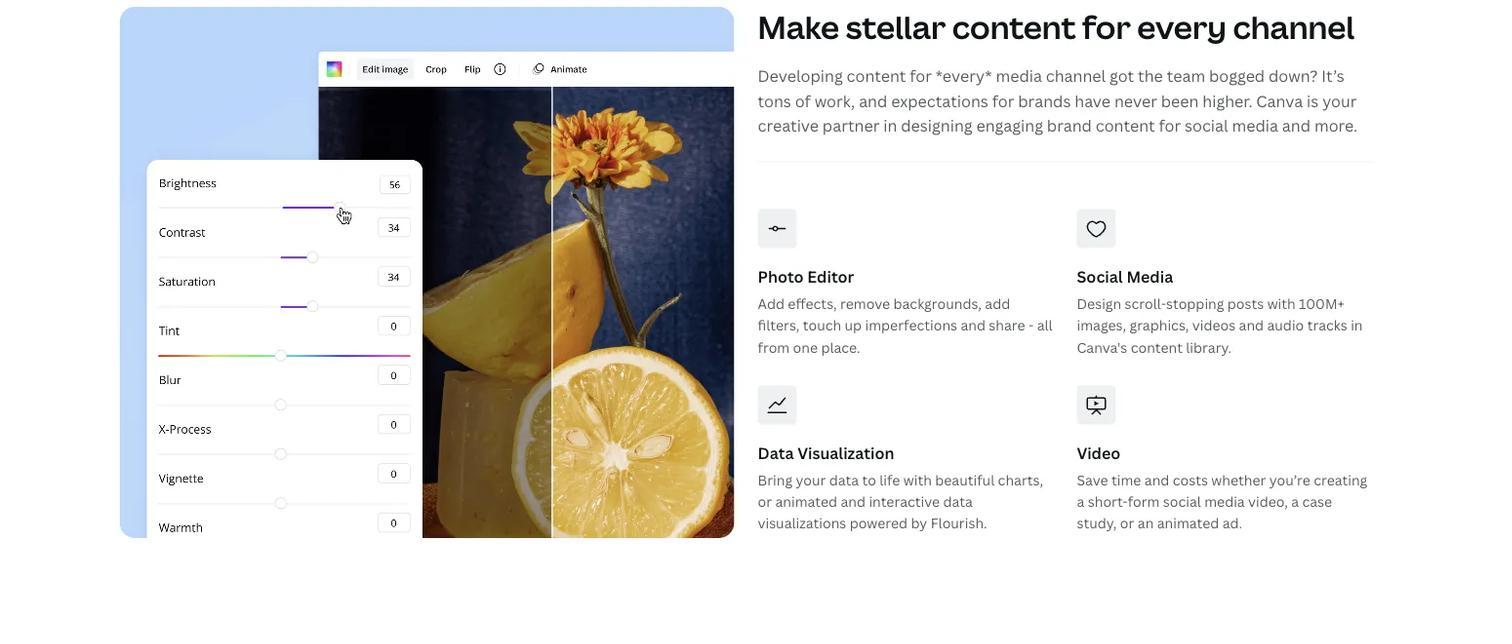 Task type: locate. For each thing, give the bounding box(es) containing it.
social
[[1185, 116, 1228, 137], [1163, 493, 1201, 512]]

visualization
[[798, 443, 894, 464]]

channel inside developing content for *every* media channel got the team bogged down? it's tons of work, and expectations for brands have never been higher. canva is your creative partner in designing engaging brand content for social media and more.
[[1046, 66, 1106, 87]]

0 vertical spatial your
[[1322, 91, 1357, 112]]

content up '*every*'
[[952, 7, 1076, 49]]

content down graphics,
[[1131, 339, 1183, 357]]

content up 'work,'
[[847, 66, 906, 87]]

a down save
[[1077, 493, 1085, 512]]

creative
[[758, 116, 819, 137]]

and
[[859, 91, 887, 112], [1282, 116, 1311, 137], [961, 317, 986, 335], [1239, 317, 1264, 335], [1144, 471, 1169, 490], [841, 493, 866, 512]]

social media design scroll-stopping posts with 100m+ images, graphics, videos and audio tracks in canva's content library.
[[1077, 266, 1363, 357]]

100m+
[[1299, 295, 1345, 313]]

channel for media
[[1046, 66, 1106, 87]]

backgrounds,
[[893, 295, 982, 313]]

and down posts
[[1239, 317, 1264, 335]]

animated
[[775, 493, 837, 512], [1157, 515, 1219, 534]]

graphics,
[[1130, 317, 1189, 335]]

for up expectations
[[910, 66, 932, 87]]

library.
[[1186, 339, 1232, 357]]

a left case
[[1291, 493, 1299, 512]]

add
[[758, 295, 785, 313]]

channel
[[1233, 7, 1355, 49], [1046, 66, 1106, 87]]

content inside social media design scroll-stopping posts with 100m+ images, graphics, videos and audio tracks in canva's content library.
[[1131, 339, 1183, 357]]

1 vertical spatial your
[[796, 471, 826, 490]]

1 vertical spatial social
[[1163, 493, 1201, 512]]

tons
[[758, 91, 791, 112]]

1 vertical spatial media
[[1232, 116, 1278, 137]]

content down never
[[1096, 116, 1155, 137]]

and inside photo editor add effects, remove backgrounds, add filters, touch up imperfections and share - all from one place.
[[961, 317, 986, 335]]

effects,
[[788, 295, 837, 313]]

with inside data visualization bring your data to life with beautiful charts, or animated and interactive data visualizations powered by flourish.
[[903, 471, 932, 490]]

0 horizontal spatial channel
[[1046, 66, 1106, 87]]

0 vertical spatial or
[[758, 493, 772, 512]]

ad.
[[1222, 515, 1242, 534]]

1 vertical spatial animated
[[1157, 515, 1219, 534]]

for up got in the right top of the page
[[1082, 7, 1131, 49]]

and up partner
[[859, 91, 887, 112]]

or inside data visualization bring your data to life with beautiful charts, or animated and interactive data visualizations powered by flourish.
[[758, 493, 772, 512]]

got
[[1110, 66, 1134, 87]]

your
[[1322, 91, 1357, 112], [796, 471, 826, 490]]

0 vertical spatial data
[[829, 471, 859, 490]]

media
[[996, 66, 1042, 87], [1232, 116, 1278, 137], [1204, 493, 1245, 512]]

1 horizontal spatial a
[[1291, 493, 1299, 512]]

1 vertical spatial in
[[1351, 317, 1363, 335]]

1 horizontal spatial or
[[1120, 515, 1134, 534]]

animated right an at the right bottom of the page
[[1157, 515, 1219, 534]]

higher.
[[1203, 91, 1253, 112]]

data up flourish.
[[943, 493, 973, 512]]

and inside data visualization bring your data to life with beautiful charts, or animated and interactive data visualizations powered by flourish.
[[841, 493, 866, 512]]

with inside social media design scroll-stopping posts with 100m+ images, graphics, videos and audio tracks in canva's content library.
[[1267, 295, 1296, 313]]

channel up have at the top of page
[[1046, 66, 1106, 87]]

or down "bring"
[[758, 493, 772, 512]]

1 horizontal spatial your
[[1322, 91, 1357, 112]]

data left to
[[829, 471, 859, 490]]

bogged
[[1209, 66, 1265, 87]]

scroll-
[[1125, 295, 1166, 313]]

been
[[1161, 91, 1199, 112]]

2 vertical spatial media
[[1204, 493, 1245, 512]]

a
[[1077, 493, 1085, 512], [1291, 493, 1299, 512]]

up
[[845, 317, 862, 335]]

0 horizontal spatial with
[[903, 471, 932, 490]]

down?
[[1269, 66, 1318, 87]]

0 vertical spatial with
[[1267, 295, 1296, 313]]

you're
[[1269, 471, 1310, 490]]

content
[[952, 7, 1076, 49], [847, 66, 906, 87], [1096, 116, 1155, 137], [1131, 339, 1183, 357]]

1 vertical spatial channel
[[1046, 66, 1106, 87]]

with up 'audio'
[[1267, 295, 1296, 313]]

1 vertical spatial with
[[903, 471, 932, 490]]

form
[[1128, 493, 1160, 512]]

social down higher.
[[1185, 116, 1228, 137]]

0 horizontal spatial in
[[883, 116, 897, 137]]

images,
[[1077, 317, 1126, 335]]

in inside social media design scroll-stopping posts with 100m+ images, graphics, videos and audio tracks in canva's content library.
[[1351, 317, 1363, 335]]

1 vertical spatial data
[[943, 493, 973, 512]]

with
[[1267, 295, 1296, 313], [903, 471, 932, 490]]

remove
[[840, 295, 890, 313]]

beautiful
[[935, 471, 995, 490]]

media up brands
[[996, 66, 1042, 87]]

0 horizontal spatial or
[[758, 493, 772, 512]]

1 vertical spatial or
[[1120, 515, 1134, 534]]

the
[[1138, 66, 1163, 87]]

your inside developing content for *every* media channel got the team bogged down? it's tons of work, and expectations for brands have never been higher. canva is your creative partner in designing engaging brand content for social media and more.
[[1322, 91, 1357, 112]]

1 horizontal spatial animated
[[1157, 515, 1219, 534]]

0 horizontal spatial your
[[796, 471, 826, 490]]

animated up visualizations
[[775, 493, 837, 512]]

and inside the video save time and costs whether you're creating a short-form social media video, a case study, or an animated ad.
[[1144, 471, 1169, 490]]

1 horizontal spatial channel
[[1233, 7, 1355, 49]]

powered
[[850, 515, 908, 534]]

channel up down?
[[1233, 7, 1355, 49]]

1 horizontal spatial in
[[1351, 317, 1363, 335]]

and up 'form'
[[1144, 471, 1169, 490]]

0 vertical spatial social
[[1185, 116, 1228, 137]]

your right "bring"
[[796, 471, 826, 490]]

social down "costs" on the right bottom
[[1163, 493, 1201, 512]]

from
[[758, 339, 790, 357]]

and down to
[[841, 493, 866, 512]]

share
[[989, 317, 1025, 335]]

stellar
[[846, 7, 946, 49]]

0 vertical spatial in
[[883, 116, 897, 137]]

short-
[[1088, 493, 1128, 512]]

touch
[[803, 317, 841, 335]]

media down canva
[[1232, 116, 1278, 137]]

social inside the video save time and costs whether you're creating a short-form social media video, a case study, or an animated ad.
[[1163, 493, 1201, 512]]

0 vertical spatial channel
[[1233, 7, 1355, 49]]

and down add at the right of page
[[961, 317, 986, 335]]

and down is
[[1282, 116, 1311, 137]]

photo-editor (2) image
[[120, 7, 734, 539]]

1 horizontal spatial with
[[1267, 295, 1296, 313]]

to
[[862, 471, 876, 490]]

photo
[[758, 266, 804, 287]]

in right partner
[[883, 116, 897, 137]]

or inside the video save time and costs whether you're creating a short-form social media video, a case study, or an animated ad.
[[1120, 515, 1134, 534]]

0 horizontal spatial animated
[[775, 493, 837, 512]]

your up more.
[[1322, 91, 1357, 112]]

0 vertical spatial animated
[[775, 493, 837, 512]]

data
[[829, 471, 859, 490], [943, 493, 973, 512]]

stopping
[[1166, 295, 1224, 313]]

is
[[1307, 91, 1319, 112]]

in right tracks at right bottom
[[1351, 317, 1363, 335]]

by
[[911, 515, 927, 534]]

0 horizontal spatial a
[[1077, 493, 1085, 512]]

add
[[985, 295, 1010, 313]]

work,
[[814, 91, 855, 112]]

in
[[883, 116, 897, 137], [1351, 317, 1363, 335]]

data
[[758, 443, 794, 464]]

media up ad. on the right bottom of page
[[1204, 493, 1245, 512]]

one
[[793, 339, 818, 357]]

for
[[1082, 7, 1131, 49], [910, 66, 932, 87], [992, 91, 1014, 112], [1159, 116, 1181, 137]]

or left an at the right bottom of the page
[[1120, 515, 1134, 534]]

with up interactive
[[903, 471, 932, 490]]



Task type: vqa. For each thing, say whether or not it's contained in the screenshot.
middle create
no



Task type: describe. For each thing, give the bounding box(es) containing it.
designing
[[901, 116, 973, 137]]

photo editor add effects, remove backgrounds, add filters, touch up imperfections and share - all from one place.
[[758, 266, 1053, 357]]

posts
[[1227, 295, 1264, 313]]

brand
[[1047, 116, 1092, 137]]

developing
[[758, 66, 843, 87]]

expectations
[[891, 91, 988, 112]]

costs
[[1173, 471, 1208, 490]]

media inside the video save time and costs whether you're creating a short-form social media video, a case study, or an animated ad.
[[1204, 493, 1245, 512]]

imperfections
[[865, 317, 957, 335]]

social inside developing content for *every* media channel got the team bogged down? it's tons of work, and expectations for brands have never been higher. canva is your creative partner in designing engaging brand content for social media and more.
[[1185, 116, 1228, 137]]

make
[[758, 7, 839, 49]]

data visualization bring your data to life with beautiful charts, or animated and interactive data visualizations powered by flourish.
[[758, 443, 1043, 534]]

save
[[1077, 471, 1108, 490]]

social
[[1077, 266, 1123, 287]]

bring
[[758, 471, 793, 490]]

charts,
[[998, 471, 1043, 490]]

for down the "been"
[[1159, 116, 1181, 137]]

design
[[1077, 295, 1121, 313]]

animated inside data visualization bring your data to life with beautiful charts, or animated and interactive data visualizations powered by flourish.
[[775, 493, 837, 512]]

engaging
[[976, 116, 1043, 137]]

and inside social media design scroll-stopping posts with 100m+ images, graphics, videos and audio tracks in canva's content library.
[[1239, 317, 1264, 335]]

audio
[[1267, 317, 1304, 335]]

time
[[1111, 471, 1141, 490]]

0 horizontal spatial data
[[829, 471, 859, 490]]

canva's
[[1077, 339, 1127, 357]]

it's
[[1322, 66, 1345, 87]]

developing content for *every* media channel got the team bogged down? it's tons of work, and expectations for brands have never been higher. canva is your creative partner in designing engaging brand content for social media and more.
[[758, 66, 1358, 137]]

partner
[[823, 116, 880, 137]]

video,
[[1248, 493, 1288, 512]]

team
[[1167, 66, 1205, 87]]

filters,
[[758, 317, 800, 335]]

-
[[1029, 317, 1034, 335]]

place.
[[821, 339, 860, 357]]

0 vertical spatial media
[[996, 66, 1042, 87]]

your inside data visualization bring your data to life with beautiful charts, or animated and interactive data visualizations powered by flourish.
[[796, 471, 826, 490]]

an
[[1138, 515, 1154, 534]]

life
[[880, 471, 900, 490]]

media
[[1127, 266, 1173, 287]]

animated inside the video save time and costs whether you're creating a short-form social media video, a case study, or an animated ad.
[[1157, 515, 1219, 534]]

case
[[1302, 493, 1332, 512]]

study,
[[1077, 515, 1117, 534]]

whether
[[1211, 471, 1266, 490]]

interactive
[[869, 493, 940, 512]]

video save time and costs whether you're creating a short-form social media video, a case study, or an animated ad.
[[1077, 443, 1367, 534]]

1 horizontal spatial data
[[943, 493, 973, 512]]

video
[[1077, 443, 1121, 464]]

in inside developing content for *every* media channel got the team bogged down? it's tons of work, and expectations for brands have never been higher. canva is your creative partner in designing engaging brand content for social media and more.
[[883, 116, 897, 137]]

for up engaging
[[992, 91, 1014, 112]]

tracks
[[1307, 317, 1347, 335]]

more.
[[1314, 116, 1358, 137]]

*every*
[[936, 66, 992, 87]]

all
[[1037, 317, 1053, 335]]

flourish.
[[931, 515, 987, 534]]

creating
[[1314, 471, 1367, 490]]

editor
[[807, 266, 854, 287]]

never
[[1114, 91, 1157, 112]]

channel for every
[[1233, 7, 1355, 49]]

2 a from the left
[[1291, 493, 1299, 512]]

1 a from the left
[[1077, 493, 1085, 512]]

of
[[795, 91, 811, 112]]

make stellar content for every channel
[[758, 7, 1355, 49]]

have
[[1075, 91, 1111, 112]]

every
[[1137, 7, 1227, 49]]

canva
[[1256, 91, 1303, 112]]

brands
[[1018, 91, 1071, 112]]

visualizations
[[758, 515, 846, 534]]

videos
[[1192, 317, 1236, 335]]



